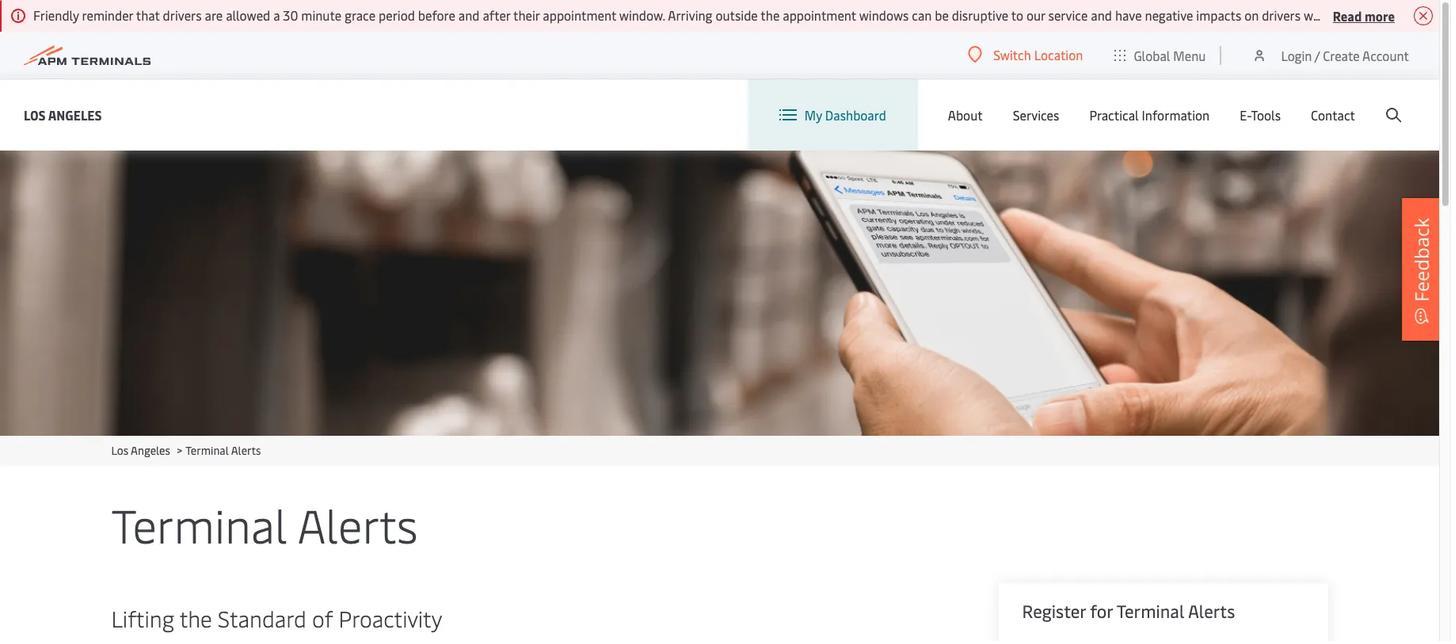 Task type: vqa. For each thing, say whether or not it's contained in the screenshot.
carriers
no



Task type: describe. For each thing, give the bounding box(es) containing it.
1 vertical spatial terminal
[[111, 493, 287, 556]]

proactivity
[[339, 603, 442, 633]]

los for los angeles > terminal alerts
[[111, 443, 128, 458]]

account
[[1363, 46, 1410, 64]]

read more button
[[1334, 6, 1396, 25]]

standard
[[218, 603, 307, 633]]

before
[[418, 6, 456, 24]]

service
[[1049, 6, 1088, 24]]

services
[[1013, 106, 1060, 124]]

0 vertical spatial the
[[761, 6, 780, 24]]

services button
[[1013, 79, 1060, 151]]

0 vertical spatial terminal
[[186, 443, 229, 458]]

2 appointment from the left
[[783, 6, 857, 24]]

reminder
[[82, 6, 133, 24]]

/
[[1315, 46, 1321, 64]]

drivers
[[1416, 6, 1452, 24]]

register
[[1023, 599, 1086, 623]]

2 vertical spatial terminal
[[1117, 599, 1185, 623]]

practical information button
[[1090, 79, 1210, 151]]

time.
[[1384, 6, 1413, 24]]

1 and from the left
[[459, 6, 480, 24]]

friendly reminder that drivers are allowed a 30 minute grace period before and after their appointment window. arriving outside the appointment windows can be disruptive to our service and have negative impacts on drivers who arrive on time. drivers
[[33, 6, 1452, 24]]

more
[[1365, 7, 1396, 24]]

read more
[[1334, 7, 1396, 24]]

allowed
[[226, 6, 270, 24]]

1 vertical spatial alerts
[[298, 493, 418, 556]]

contact button
[[1312, 79, 1356, 151]]

2 and from the left
[[1091, 6, 1113, 24]]

los for los angeles
[[24, 106, 46, 123]]

negative
[[1146, 6, 1194, 24]]

that
[[136, 6, 160, 24]]

my dashboard button
[[780, 79, 887, 151]]

read
[[1334, 7, 1362, 24]]

location
[[1035, 46, 1084, 63]]

2 drivers from the left
[[1263, 6, 1301, 24]]

0 horizontal spatial the
[[180, 603, 212, 633]]

2 on from the left
[[1367, 6, 1381, 24]]

angeles for los angeles > terminal alerts
[[131, 443, 170, 458]]

close alert image
[[1415, 6, 1434, 25]]

contact
[[1312, 106, 1356, 124]]

can
[[912, 6, 932, 24]]

menu
[[1174, 46, 1206, 64]]

>
[[177, 443, 183, 458]]

who
[[1304, 6, 1328, 24]]

1 vertical spatial los angeles link
[[111, 443, 170, 458]]

information
[[1142, 106, 1210, 124]]

tools
[[1252, 106, 1281, 124]]

e-tools
[[1240, 106, 1281, 124]]

for
[[1091, 599, 1113, 623]]

friendly
[[33, 6, 79, 24]]

login / create account
[[1282, 46, 1410, 64]]

window.
[[620, 6, 666, 24]]



Task type: locate. For each thing, give the bounding box(es) containing it.
to
[[1012, 6, 1024, 24]]

switch location button
[[969, 46, 1084, 63]]

e-tools button
[[1240, 79, 1281, 151]]

are
[[205, 6, 223, 24]]

1 vertical spatial the
[[180, 603, 212, 633]]

alerts
[[231, 443, 261, 458], [298, 493, 418, 556], [1189, 599, 1236, 623]]

minute
[[301, 6, 342, 24]]

terminal
[[186, 443, 229, 458], [111, 493, 287, 556], [1117, 599, 1185, 623]]

0 vertical spatial los
[[24, 106, 46, 123]]

on right impacts
[[1245, 6, 1259, 24]]

e-
[[1240, 106, 1252, 124]]

after
[[483, 6, 511, 24]]

a
[[274, 6, 280, 24]]

practical
[[1090, 106, 1139, 124]]

disruptive
[[952, 6, 1009, 24]]

apm terminals launches global customer alerts solution image
[[0, 151, 1440, 436]]

appointment right their
[[543, 6, 617, 24]]

0 vertical spatial angeles
[[48, 106, 102, 123]]

2 horizontal spatial alerts
[[1189, 599, 1236, 623]]

have
[[1116, 6, 1142, 24]]

0 vertical spatial alerts
[[231, 443, 261, 458]]

0 horizontal spatial on
[[1245, 6, 1259, 24]]

dashboard
[[826, 106, 887, 124]]

about
[[948, 106, 983, 124]]

30
[[283, 6, 298, 24]]

0 horizontal spatial and
[[459, 6, 480, 24]]

drivers
[[163, 6, 202, 24], [1263, 6, 1301, 24]]

1 vertical spatial los
[[111, 443, 128, 458]]

the
[[761, 6, 780, 24], [180, 603, 212, 633]]

arrive
[[1331, 6, 1364, 24]]

arriving
[[668, 6, 713, 24]]

the right outside
[[761, 6, 780, 24]]

drivers left are
[[163, 6, 202, 24]]

0 horizontal spatial angeles
[[48, 106, 102, 123]]

1 horizontal spatial alerts
[[298, 493, 418, 556]]

appointment left the windows
[[783, 6, 857, 24]]

lifting the standard of proactivity
[[111, 603, 442, 633]]

about button
[[948, 79, 983, 151]]

my dashboard
[[805, 106, 887, 124]]

login
[[1282, 46, 1313, 64]]

windows
[[860, 6, 909, 24]]

drivers left who
[[1263, 6, 1301, 24]]

0 horizontal spatial drivers
[[163, 6, 202, 24]]

1 on from the left
[[1245, 6, 1259, 24]]

1 vertical spatial angeles
[[131, 443, 170, 458]]

on left time.
[[1367, 6, 1381, 24]]

my
[[805, 106, 823, 124]]

feedback button
[[1403, 198, 1442, 340]]

impacts
[[1197, 6, 1242, 24]]

appointment
[[543, 6, 617, 24], [783, 6, 857, 24]]

1 horizontal spatial angeles
[[131, 443, 170, 458]]

be
[[935, 6, 949, 24]]

global menu
[[1134, 46, 1206, 64]]

0 horizontal spatial los
[[24, 106, 46, 123]]

2 vertical spatial alerts
[[1189, 599, 1236, 623]]

and left have
[[1091, 6, 1113, 24]]

0 horizontal spatial appointment
[[543, 6, 617, 24]]

1 horizontal spatial los
[[111, 443, 128, 458]]

0 horizontal spatial los angeles link
[[24, 105, 102, 125]]

global
[[1134, 46, 1171, 64]]

the right 'lifting'
[[180, 603, 212, 633]]

and
[[459, 6, 480, 24], [1091, 6, 1113, 24]]

global menu button
[[1099, 31, 1222, 79]]

create
[[1324, 46, 1360, 64]]

our
[[1027, 6, 1046, 24]]

terminal down los angeles > terminal alerts
[[111, 493, 287, 556]]

register for terminal alerts
[[1023, 599, 1236, 623]]

their
[[514, 6, 540, 24]]

1 horizontal spatial appointment
[[783, 6, 857, 24]]

los angeles
[[24, 106, 102, 123]]

switch location
[[994, 46, 1084, 63]]

of
[[312, 603, 333, 633]]

grace
[[345, 6, 376, 24]]

period
[[379, 6, 415, 24]]

los angeles > terminal alerts
[[111, 443, 261, 458]]

login / create account link
[[1252, 32, 1410, 78]]

0 horizontal spatial alerts
[[231, 443, 261, 458]]

1 horizontal spatial on
[[1367, 6, 1381, 24]]

on
[[1245, 6, 1259, 24], [1367, 6, 1381, 24]]

terminal alerts
[[111, 493, 418, 556]]

1 drivers from the left
[[163, 6, 202, 24]]

terminal right for at right
[[1117, 599, 1185, 623]]

0 vertical spatial los angeles link
[[24, 105, 102, 125]]

angeles
[[48, 106, 102, 123], [131, 443, 170, 458]]

switch
[[994, 46, 1032, 63]]

terminal right >
[[186, 443, 229, 458]]

1 appointment from the left
[[543, 6, 617, 24]]

1 horizontal spatial the
[[761, 6, 780, 24]]

outside
[[716, 6, 758, 24]]

and left after
[[459, 6, 480, 24]]

los
[[24, 106, 46, 123], [111, 443, 128, 458]]

practical information
[[1090, 106, 1210, 124]]

1 horizontal spatial drivers
[[1263, 6, 1301, 24]]

feedback
[[1409, 217, 1435, 302]]

1 horizontal spatial and
[[1091, 6, 1113, 24]]

lifting
[[111, 603, 174, 633]]

angeles for los angeles
[[48, 106, 102, 123]]

1 horizontal spatial los angeles link
[[111, 443, 170, 458]]

los angeles link
[[24, 105, 102, 125], [111, 443, 170, 458]]



